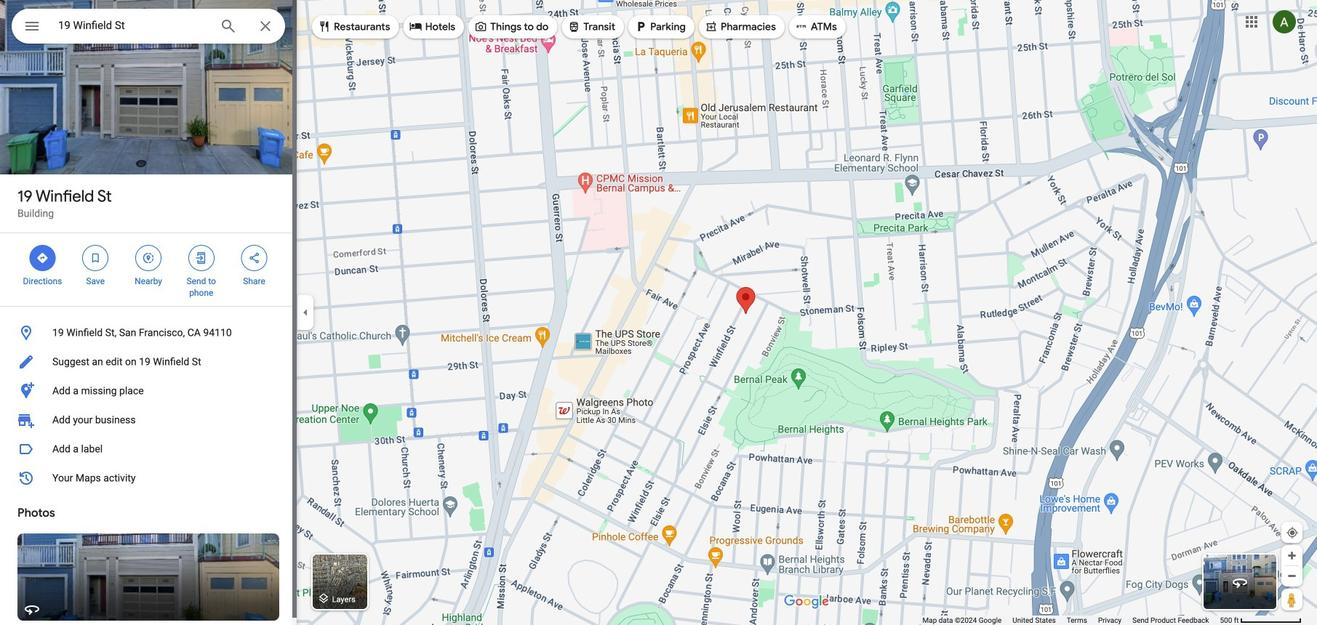 Task type: describe. For each thing, give the bounding box(es) containing it.
street view image
[[1232, 574, 1249, 592]]

google maps element
[[0, 0, 1318, 626]]

none search field inside google maps 'element'
[[12, 9, 285, 48]]

zoom out image
[[1287, 571, 1298, 582]]

actions for 19 winfield st region
[[0, 234, 297, 306]]

none field inside 19 winfield st field
[[58, 17, 208, 34]]

zoom in image
[[1287, 551, 1298, 562]]



Task type: vqa. For each thing, say whether or not it's contained in the screenshot.
search field
yes



Task type: locate. For each thing, give the bounding box(es) containing it.
None search field
[[12, 9, 285, 48]]

collapse side panel image
[[298, 305, 314, 321]]

main content
[[0, 0, 297, 626]]

show street view coverage image
[[1282, 589, 1303, 611]]

None field
[[58, 17, 208, 34]]

show your location image
[[1287, 527, 1300, 540]]

19 Winfield St field
[[12, 9, 285, 48]]

google account: augustus odena  
(augustus@adept.ai) image
[[1273, 10, 1297, 34]]



